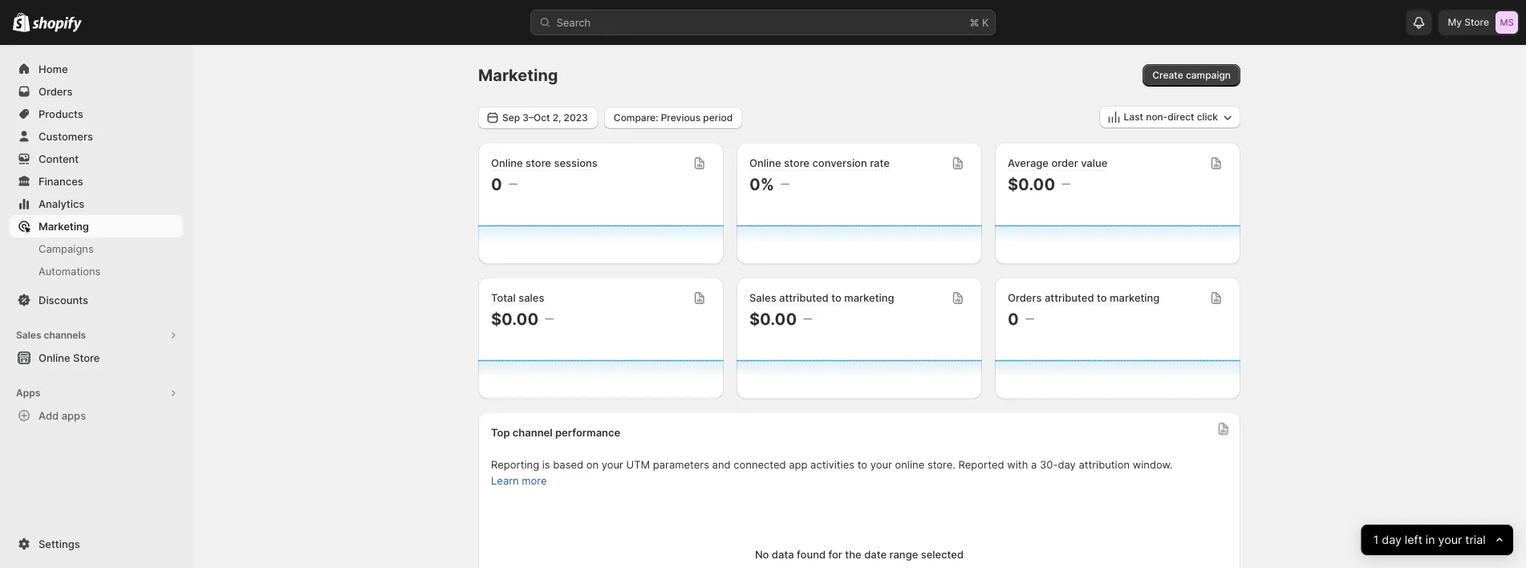 Task type: locate. For each thing, give the bounding box(es) containing it.
window.
[[1133, 459, 1173, 471]]

no change image for sales
[[803, 313, 812, 325]]

sales
[[750, 292, 777, 304], [16, 329, 41, 341]]

1 day left in your trial
[[1374, 533, 1486, 547]]

finances link
[[10, 170, 183, 193]]

conversion
[[813, 157, 867, 169]]

store left sessions
[[526, 157, 551, 169]]

orders
[[39, 85, 73, 98], [1008, 292, 1042, 304]]

0 horizontal spatial sales
[[16, 329, 41, 341]]

0 horizontal spatial marketing
[[39, 220, 89, 232]]

1 vertical spatial day
[[1382, 533, 1402, 547]]

1 vertical spatial orders
[[1008, 292, 1042, 304]]

no change image down online store sessions
[[509, 178, 517, 191]]

attribution
[[1079, 459, 1130, 471]]

0 horizontal spatial no change image
[[545, 313, 554, 325]]

1 marketing from the left
[[844, 292, 894, 304]]

0 for orders
[[1008, 309, 1019, 329]]

customers
[[39, 130, 93, 142]]

reporting
[[491, 459, 539, 471]]

0 horizontal spatial store
[[526, 157, 551, 169]]

1 vertical spatial 0
[[1008, 309, 1019, 329]]

1 horizontal spatial sales
[[750, 292, 777, 304]]

sales inside sales channels button
[[16, 329, 41, 341]]

settings
[[39, 538, 80, 550]]

0 vertical spatial 0
[[491, 174, 502, 194]]

no change image for average
[[1062, 178, 1071, 191]]

1 horizontal spatial no change image
[[781, 178, 790, 191]]

customers link
[[10, 125, 183, 148]]

online for 0%
[[750, 157, 781, 169]]

day
[[1058, 459, 1076, 471], [1382, 533, 1402, 547]]

parameters
[[653, 459, 709, 471]]

1 attributed from the left
[[779, 292, 829, 304]]

search
[[557, 16, 591, 28]]

analytics link
[[10, 193, 183, 215]]

0 down online store sessions
[[491, 174, 502, 194]]

finances
[[39, 175, 83, 187]]

store right my
[[1465, 16, 1490, 28]]

online for 0
[[491, 157, 523, 169]]

2 marketing from the left
[[1110, 292, 1160, 304]]

2 attributed from the left
[[1045, 292, 1094, 304]]

campaigns link
[[10, 238, 183, 260]]

your inside 1 day left in your trial "dropdown button"
[[1439, 533, 1463, 547]]

sep 3–oct 2, 2023
[[502, 112, 588, 123]]

last non-direct click button
[[1100, 106, 1241, 128]]

no change image down orders attributed to marketing
[[1025, 313, 1034, 325]]

0 vertical spatial orders
[[39, 85, 73, 98]]

home link
[[10, 58, 183, 80]]

content
[[39, 152, 79, 165]]

1 horizontal spatial store
[[1465, 16, 1490, 28]]

last non-direct click
[[1124, 111, 1218, 123]]

marketing
[[478, 65, 558, 85], [39, 220, 89, 232]]

0%
[[750, 174, 774, 194]]

direct
[[1168, 111, 1195, 123]]

no change image
[[509, 178, 517, 191], [1062, 178, 1071, 191], [803, 313, 812, 325], [1025, 313, 1034, 325]]

2 horizontal spatial online
[[750, 157, 781, 169]]

2 horizontal spatial your
[[1439, 533, 1463, 547]]

online up 0%
[[750, 157, 781, 169]]

range
[[890, 549, 918, 561]]

1 vertical spatial no change image
[[545, 313, 554, 325]]

attributed for 0
[[1045, 292, 1094, 304]]

shopify image
[[13, 13, 30, 32]]

$0.00 down average
[[1008, 174, 1055, 194]]

connected
[[734, 459, 786, 471]]

campaign
[[1186, 69, 1231, 81]]

0 horizontal spatial 0
[[491, 174, 502, 194]]

online
[[491, 157, 523, 169], [750, 157, 781, 169], [39, 352, 70, 364]]

online down sep
[[491, 157, 523, 169]]

reporting is based on your utm parameters and connected app activities to your online store. reported with a 30-day attribution window. learn more
[[491, 459, 1173, 487]]

⌘ k
[[970, 16, 989, 28]]

0 horizontal spatial marketing
[[844, 292, 894, 304]]

day right a
[[1058, 459, 1076, 471]]

2 store from the left
[[784, 157, 810, 169]]

day inside "dropdown button"
[[1382, 533, 1402, 547]]

no change image
[[781, 178, 790, 191], [545, 313, 554, 325]]

on
[[587, 459, 599, 471]]

orders for orders
[[39, 85, 73, 98]]

automations link
[[10, 260, 183, 283]]

no change image down sales attributed to marketing
[[803, 313, 812, 325]]

1 horizontal spatial day
[[1382, 533, 1402, 547]]

1 horizontal spatial marketing
[[1110, 292, 1160, 304]]

1 horizontal spatial 0
[[1008, 309, 1019, 329]]

apps
[[16, 387, 40, 399]]

marketing
[[844, 292, 894, 304], [1110, 292, 1160, 304]]

my
[[1448, 16, 1462, 28]]

1 day left in your trial button
[[1362, 525, 1514, 555]]

no
[[755, 549, 769, 561]]

$0.00
[[1008, 174, 1055, 194], [491, 309, 539, 329], [750, 309, 797, 329]]

sales
[[519, 292, 544, 304]]

your right the in
[[1439, 533, 1463, 547]]

0 vertical spatial sales
[[750, 292, 777, 304]]

sessions
[[554, 157, 598, 169]]

products
[[39, 108, 83, 120]]

store for online store
[[73, 352, 100, 364]]

top channel performance
[[491, 427, 621, 439]]

1 horizontal spatial online
[[491, 157, 523, 169]]

1 vertical spatial sales
[[16, 329, 41, 341]]

store left the conversion at right
[[784, 157, 810, 169]]

top
[[491, 427, 510, 439]]

1 vertical spatial store
[[73, 352, 100, 364]]

1 horizontal spatial orders
[[1008, 292, 1042, 304]]

0 horizontal spatial attributed
[[779, 292, 829, 304]]

1 horizontal spatial attributed
[[1045, 292, 1094, 304]]

orders inside orders link
[[39, 85, 73, 98]]

add apps button
[[10, 404, 183, 427]]

attributed
[[779, 292, 829, 304], [1045, 292, 1094, 304]]

2 horizontal spatial to
[[1097, 292, 1107, 304]]

0 horizontal spatial $0.00
[[491, 309, 539, 329]]

0 vertical spatial day
[[1058, 459, 1076, 471]]

0 vertical spatial no change image
[[781, 178, 790, 191]]

marketing for 0
[[1110, 292, 1160, 304]]

store
[[526, 157, 551, 169], [784, 157, 810, 169]]

store for 0%
[[784, 157, 810, 169]]

0 horizontal spatial day
[[1058, 459, 1076, 471]]

1 horizontal spatial $0.00
[[750, 309, 797, 329]]

0 vertical spatial store
[[1465, 16, 1490, 28]]

1 horizontal spatial to
[[858, 459, 868, 471]]

$0.00 down total sales
[[491, 309, 539, 329]]

$0.00 for sales
[[750, 309, 797, 329]]

no change image for orders
[[1025, 313, 1034, 325]]

0 horizontal spatial store
[[73, 352, 100, 364]]

no change image for online
[[509, 178, 517, 191]]

online down sales channels
[[39, 352, 70, 364]]

online store conversion rate
[[750, 157, 890, 169]]

0
[[491, 174, 502, 194], [1008, 309, 1019, 329]]

more
[[522, 475, 547, 487]]

1 horizontal spatial marketing
[[478, 65, 558, 85]]

0 vertical spatial marketing
[[478, 65, 558, 85]]

$0.00 down sales attributed to marketing
[[750, 309, 797, 329]]

0 horizontal spatial orders
[[39, 85, 73, 98]]

1 vertical spatial marketing
[[39, 220, 89, 232]]

no change image down "order"
[[1062, 178, 1071, 191]]

store for my store
[[1465, 16, 1490, 28]]

day right 1
[[1382, 533, 1402, 547]]

0 horizontal spatial online
[[39, 352, 70, 364]]

non-
[[1146, 111, 1168, 123]]

last
[[1124, 111, 1144, 123]]

marketing down analytics
[[39, 220, 89, 232]]

marketing up sep
[[478, 65, 558, 85]]

discounts
[[39, 294, 88, 306]]

store
[[1465, 16, 1490, 28], [73, 352, 100, 364]]

1 store from the left
[[526, 157, 551, 169]]

discounts link
[[10, 289, 183, 311]]

learn
[[491, 475, 519, 487]]

1 horizontal spatial store
[[784, 157, 810, 169]]

0 down orders attributed to marketing
[[1008, 309, 1019, 329]]

based
[[553, 459, 584, 471]]

sales for sales attributed to marketing
[[750, 292, 777, 304]]

to inside reporting is based on your utm parameters and connected app activities to your online store. reported with a 30-day attribution window. learn more
[[858, 459, 868, 471]]

in
[[1426, 533, 1436, 547]]

0 horizontal spatial your
[[602, 459, 624, 471]]

$0.00 for total
[[491, 309, 539, 329]]

2 horizontal spatial $0.00
[[1008, 174, 1055, 194]]

store inside button
[[73, 352, 100, 364]]

and
[[712, 459, 731, 471]]

total sales
[[491, 292, 544, 304]]

$0.00 for average
[[1008, 174, 1055, 194]]

your right on
[[602, 459, 624, 471]]

orders for orders attributed to marketing
[[1008, 292, 1042, 304]]

0 horizontal spatial to
[[832, 292, 842, 304]]

utm
[[626, 459, 650, 471]]

⌘
[[970, 16, 979, 28]]

your left "online"
[[871, 459, 892, 471]]

found
[[797, 549, 826, 561]]

app
[[789, 459, 808, 471]]

store down sales channels button
[[73, 352, 100, 364]]

home
[[39, 63, 68, 75]]



Task type: vqa. For each thing, say whether or not it's contained in the screenshot.


Task type: describe. For each thing, give the bounding box(es) containing it.
compare:
[[614, 112, 659, 123]]

sales channels
[[16, 329, 86, 341]]

marketing link
[[10, 215, 183, 238]]

sales for sales channels
[[16, 329, 41, 341]]

day inside reporting is based on your utm parameters and connected app activities to your online store. reported with a 30-day attribution window. learn more
[[1058, 459, 1076, 471]]

period
[[703, 112, 733, 123]]

reported
[[959, 459, 1004, 471]]

store for 0
[[526, 157, 551, 169]]

your for reporting
[[602, 459, 624, 471]]

30-
[[1040, 459, 1058, 471]]

to for $0.00
[[832, 292, 842, 304]]

compare: previous period button
[[604, 107, 742, 129]]

learn more link
[[491, 475, 547, 487]]

2,
[[553, 112, 561, 123]]

orders link
[[10, 80, 183, 103]]

online store sessions
[[491, 157, 598, 169]]

left
[[1405, 533, 1423, 547]]

apps
[[62, 409, 86, 422]]

sales channels button
[[10, 324, 183, 347]]

compare: previous period
[[614, 112, 733, 123]]

a
[[1031, 459, 1037, 471]]

marketing for $0.00
[[844, 292, 894, 304]]

value
[[1081, 157, 1108, 169]]

online inside button
[[39, 352, 70, 364]]

channels
[[44, 329, 86, 341]]

3–oct
[[523, 112, 550, 123]]

create
[[1153, 69, 1184, 81]]

sep
[[502, 112, 520, 123]]

activities
[[811, 459, 855, 471]]

orders attributed to marketing
[[1008, 292, 1160, 304]]

is
[[542, 459, 550, 471]]

add
[[39, 409, 59, 422]]

to for 0
[[1097, 292, 1107, 304]]

no data found for the date range selected
[[755, 549, 964, 561]]

performance
[[555, 427, 621, 439]]

shopify image
[[32, 16, 82, 32]]

attributed for $0.00
[[779, 292, 829, 304]]

create campaign
[[1153, 69, 1231, 81]]

with
[[1007, 459, 1028, 471]]

settings link
[[10, 533, 183, 555]]

content link
[[10, 148, 183, 170]]

the
[[845, 549, 862, 561]]

previous
[[661, 112, 701, 123]]

online
[[895, 459, 925, 471]]

online store
[[39, 352, 100, 364]]

my store
[[1448, 16, 1490, 28]]

sales attributed to marketing
[[750, 292, 894, 304]]

analytics
[[39, 197, 85, 210]]

online store link
[[10, 347, 183, 369]]

1
[[1374, 533, 1379, 547]]

apps button
[[10, 382, 183, 404]]

total
[[491, 292, 516, 304]]

sep 3–oct 2, 2023 button
[[478, 107, 598, 129]]

date
[[864, 549, 887, 561]]

rate
[[870, 157, 890, 169]]

add apps
[[39, 409, 86, 422]]

0 for online
[[491, 174, 502, 194]]

your for 1
[[1439, 533, 1463, 547]]

campaigns
[[39, 242, 94, 255]]

online store button
[[0, 347, 193, 369]]

products link
[[10, 103, 183, 125]]

k
[[982, 16, 989, 28]]

store.
[[928, 459, 956, 471]]

selected
[[921, 549, 964, 561]]

data
[[772, 549, 794, 561]]

click
[[1197, 111, 1218, 123]]

order
[[1052, 157, 1078, 169]]

no change image for 0%
[[781, 178, 790, 191]]

no change image for $0.00
[[545, 313, 554, 325]]

my store image
[[1496, 11, 1518, 34]]

average order value
[[1008, 157, 1108, 169]]

1 horizontal spatial your
[[871, 459, 892, 471]]

for
[[829, 549, 843, 561]]

2023
[[564, 112, 588, 123]]

trial
[[1466, 533, 1486, 547]]



